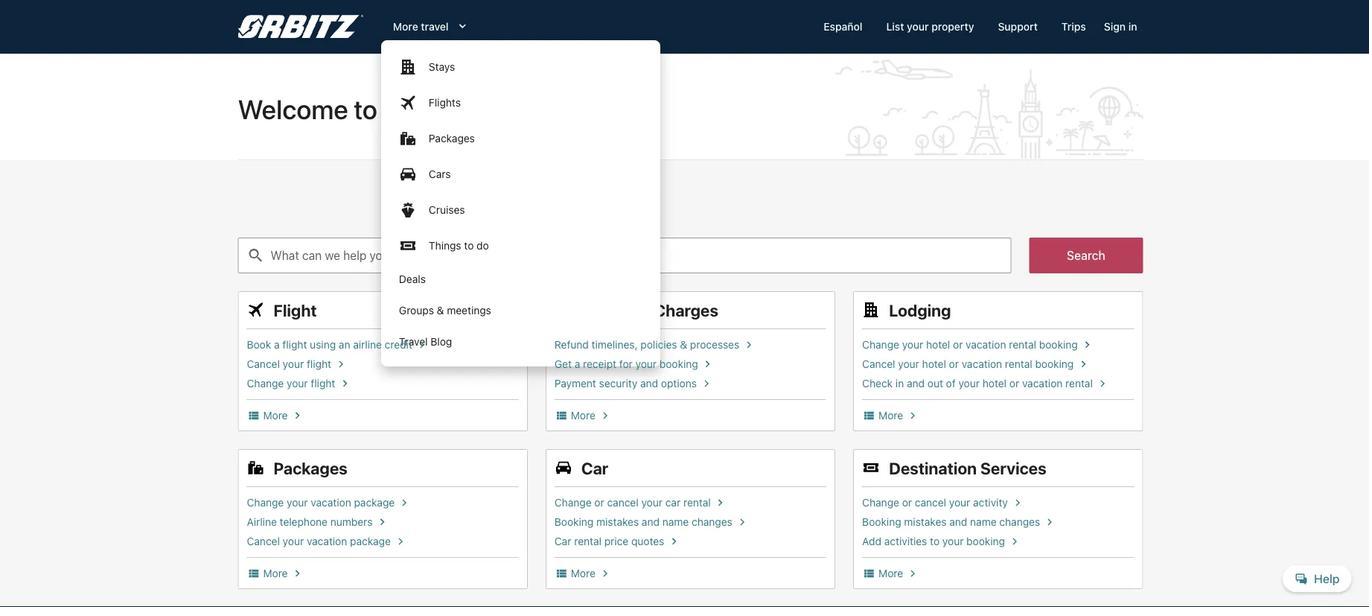 Task type: vqa. For each thing, say whether or not it's contained in the screenshot.


Task type: locate. For each thing, give the bounding box(es) containing it.
mistakes up the add activities to your booking
[[904, 516, 947, 528]]

a right the get
[[575, 358, 580, 370]]

booking down activity
[[967, 535, 1005, 547]]

change up the airline
[[247, 496, 284, 509]]

packages down 'flights' at the top left of page
[[429, 132, 475, 144]]

cars
[[429, 168, 451, 180]]

cancel for lodging
[[863, 358, 896, 370]]

and inside payment security and options 'button'
[[641, 377, 658, 390]]

medium image for cancel your hotel or vacation rental booking button at the bottom right of the page
[[1077, 358, 1091, 371]]

medium image for booking mistakes and name changes button related to destination services
[[1044, 515, 1057, 529]]

car
[[666, 496, 681, 509]]

packages inside explore help articles region
[[274, 458, 348, 477]]

2 name from the left
[[971, 516, 997, 528]]

medium image for booking mistakes and name changes button associated with car
[[736, 515, 749, 529]]

0 horizontal spatial mistakes
[[597, 516, 639, 528]]

change for destination services
[[863, 496, 900, 509]]

a
[[274, 339, 280, 351], [575, 358, 580, 370]]

0 vertical spatial hotel
[[927, 339, 951, 351]]

to right activities
[[930, 535, 940, 547]]

rental for change or cancel your car rental
[[684, 496, 711, 509]]

1 horizontal spatial in
[[1129, 20, 1138, 33]]

receipt
[[583, 358, 617, 370]]

more button down check in and out of your hotel or vacation rental button
[[863, 409, 1135, 422]]

car for car rental price quotes
[[555, 535, 572, 547]]

package down airline telephone numbers button
[[350, 535, 391, 547]]

airline
[[353, 339, 382, 351]]

or
[[953, 339, 963, 351], [949, 358, 959, 370], [1010, 377, 1020, 390], [595, 496, 605, 509], [902, 496, 912, 509]]

more button for destination services
[[863, 567, 1135, 580]]

1 horizontal spatial car
[[582, 458, 609, 477]]

0 vertical spatial &
[[437, 304, 444, 317]]

to
[[354, 93, 378, 125], [464, 239, 474, 252], [930, 535, 940, 547]]

0 vertical spatial flight
[[283, 339, 307, 351]]

check
[[863, 377, 893, 390]]

cancel inside button
[[915, 496, 947, 509]]

vacation up numbers
[[311, 496, 351, 509]]

car rental price quotes
[[555, 535, 665, 547]]

more for packages
[[263, 567, 288, 579]]

1 horizontal spatial changes
[[1000, 516, 1041, 528]]

flight
[[283, 339, 307, 351], [307, 358, 331, 370], [311, 377, 335, 390]]

more button
[[247, 409, 519, 422], [555, 409, 827, 422], [863, 409, 1135, 422], [247, 567, 519, 580], [555, 567, 827, 580], [863, 567, 1135, 580]]

and up refund timelines, policies & processes
[[622, 300, 651, 320]]

1 vertical spatial package
[[350, 535, 391, 547]]

in inside dropdown button
[[1129, 20, 1138, 33]]

booking mistakes and name changes for destination services
[[863, 516, 1041, 528]]

changes down change or cancel your activity button
[[1000, 516, 1041, 528]]

2 vertical spatial to
[[930, 535, 940, 547]]

and up quotes
[[642, 516, 660, 528]]

more button for packages
[[247, 567, 519, 580]]

more down car rental price quotes at the bottom left of page
[[571, 567, 596, 579]]

1 horizontal spatial name
[[971, 516, 997, 528]]

0 horizontal spatial &
[[437, 304, 444, 317]]

booking up cancel your hotel or vacation rental booking button at the bottom right of the page
[[1040, 339, 1078, 351]]

hotel
[[927, 339, 951, 351], [923, 358, 947, 370], [983, 377, 1007, 390]]

cars link
[[381, 156, 661, 192]]

airline telephone numbers
[[247, 516, 373, 528]]

change for lodging
[[863, 339, 900, 351]]

change down cancel your flight
[[247, 377, 284, 390]]

  text field
[[238, 238, 1012, 273]]

booking inside button
[[967, 535, 1005, 547]]

1 horizontal spatial to
[[464, 239, 474, 252]]

booking mistakes and name changes
[[555, 516, 733, 528], [863, 516, 1041, 528]]

changes down change or cancel your car rental button
[[692, 516, 733, 528]]

package for cancel your vacation package
[[350, 535, 391, 547]]

packages link
[[381, 121, 661, 156]]

more left the travel
[[393, 20, 418, 33]]

add
[[863, 535, 882, 547]]

and left options
[[641, 377, 658, 390]]

search
[[1067, 248, 1106, 263]]

cancel up the price
[[607, 496, 639, 509]]

1 horizontal spatial packages
[[429, 132, 475, 144]]

mistakes for car
[[597, 516, 639, 528]]

medium image
[[247, 301, 265, 319], [863, 301, 880, 319], [416, 338, 429, 352], [555, 409, 568, 422], [599, 409, 612, 422], [863, 409, 876, 422], [907, 409, 920, 422], [247, 459, 265, 477], [863, 459, 880, 477], [398, 496, 411, 509], [714, 496, 727, 509], [668, 535, 681, 548], [291, 567, 304, 580], [555, 567, 568, 580], [599, 567, 612, 580], [863, 567, 876, 580]]

medium image for refund timelines, policies & processes button
[[743, 338, 756, 352]]

or up cancel your hotel or vacation rental booking
[[953, 339, 963, 351]]

booking mistakes and name changes up quotes
[[555, 516, 733, 528]]

medium image for "cancel your flight" button
[[334, 358, 348, 371]]

0 horizontal spatial name
[[663, 516, 689, 528]]

to left do
[[464, 239, 474, 252]]

1 vertical spatial a
[[575, 358, 580, 370]]

vacation inside button
[[1023, 377, 1063, 390]]

booking down change your hotel or vacation rental booking button
[[1036, 358, 1074, 370]]

hotel up out
[[923, 358, 947, 370]]

booking mistakes and name changes down change or cancel your activity
[[863, 516, 1041, 528]]

0 vertical spatial a
[[274, 339, 280, 351]]

medium image for airline telephone numbers button
[[376, 515, 389, 529]]

  text field inside explore help articles region
[[238, 238, 1012, 273]]

rental for change your hotel or vacation rental booking
[[1009, 339, 1037, 351]]

cancel
[[247, 358, 280, 370], [863, 358, 896, 370], [247, 535, 280, 547]]

search button
[[1030, 238, 1144, 273]]

1 horizontal spatial &
[[680, 339, 688, 351]]

refund timelines, policies & processes
[[555, 339, 740, 351]]

booking up options
[[660, 358, 698, 370]]

change for car
[[555, 496, 592, 509]]

change your flight
[[247, 377, 335, 390]]

more for flight
[[263, 409, 288, 422]]

or down cancel your hotel or vacation rental booking button at the bottom right of the page
[[1010, 377, 1020, 390]]

1 booking mistakes and name changes from the left
[[555, 516, 733, 528]]

vacation
[[966, 339, 1007, 351], [962, 358, 1003, 370], [1023, 377, 1063, 390], [311, 496, 351, 509], [307, 535, 347, 547]]

charges
[[654, 300, 719, 320]]

trips link
[[1050, 13, 1098, 40]]

deals
[[399, 273, 426, 285]]

cancel down the airline
[[247, 535, 280, 547]]

travel
[[399, 336, 428, 348]]

in inside button
[[896, 377, 904, 390]]

airline
[[247, 516, 277, 528]]

0 horizontal spatial booking mistakes and name changes
[[555, 516, 733, 528]]

hotel down cancel your hotel or vacation rental booking button at the bottom right of the page
[[983, 377, 1007, 390]]

car inside button
[[555, 535, 572, 547]]

cancel down destination
[[915, 496, 947, 509]]

things to do link
[[381, 228, 661, 264]]

packages inside 'link'
[[429, 132, 475, 144]]

cancel
[[607, 496, 639, 509], [915, 496, 947, 509]]

change inside button
[[863, 496, 900, 509]]

more down activities
[[879, 567, 904, 579]]

a for receipt
[[575, 358, 580, 370]]

cancel your hotel or vacation rental booking button
[[863, 358, 1135, 371]]

0 horizontal spatial booking
[[555, 516, 594, 528]]

more down check
[[879, 409, 904, 422]]

2 booking from the left
[[863, 516, 902, 528]]

cancel up check
[[863, 358, 896, 370]]

refunds and charges
[[555, 300, 719, 320]]

policies
[[641, 339, 677, 351]]

1 vertical spatial car
[[555, 535, 572, 547]]

quotes
[[632, 535, 665, 547]]

cancel your vacation package
[[247, 535, 391, 547]]

more down the airline
[[263, 567, 288, 579]]

change up car rental price quotes at the bottom left of page
[[555, 496, 592, 509]]

cancel down book
[[247, 358, 280, 370]]

1 vertical spatial to
[[464, 239, 474, 252]]

booking for destination services
[[863, 516, 902, 528]]

&
[[437, 304, 444, 317], [680, 339, 688, 351]]

1 horizontal spatial booking mistakes and name changes button
[[863, 515, 1135, 529]]

booking
[[1040, 339, 1078, 351], [660, 358, 698, 370], [1036, 358, 1074, 370], [967, 535, 1005, 547]]

package
[[354, 496, 395, 509], [350, 535, 391, 547]]

1 booking from the left
[[555, 516, 594, 528]]

español
[[824, 20, 863, 33]]

booking
[[555, 516, 594, 528], [863, 516, 902, 528]]

1 horizontal spatial mistakes
[[904, 516, 947, 528]]

booking mistakes and name changes button
[[555, 515, 827, 529], [863, 515, 1135, 529]]

0 horizontal spatial a
[[274, 339, 280, 351]]

your inside button
[[949, 496, 971, 509]]

to for welcome
[[354, 93, 378, 125]]

1 horizontal spatial booking mistakes and name changes
[[863, 516, 1041, 528]]

package up airline telephone numbers button
[[354, 496, 395, 509]]

medium image for payment security and options 'button'
[[700, 377, 713, 390]]

medium image
[[455, 19, 470, 34], [743, 338, 756, 352], [1081, 338, 1095, 352], [334, 358, 348, 371], [701, 358, 715, 371], [1077, 358, 1091, 371], [338, 377, 352, 390], [700, 377, 713, 390], [1096, 377, 1110, 390], [247, 409, 260, 422], [291, 409, 304, 422], [555, 459, 573, 477], [1011, 496, 1025, 509], [376, 515, 389, 529], [736, 515, 749, 529], [1044, 515, 1057, 529], [394, 535, 407, 548], [1008, 535, 1022, 548], [247, 567, 260, 580], [907, 567, 920, 580]]

and down change or cancel your activity
[[950, 516, 968, 528]]

mistakes for destination services
[[904, 516, 947, 528]]

change your hotel or vacation rental booking button
[[863, 338, 1135, 352]]

2 cancel from the left
[[915, 496, 947, 509]]

flight for book a flight using an airline credit
[[283, 339, 307, 351]]

an
[[339, 339, 350, 351]]

2 changes from the left
[[1000, 516, 1041, 528]]

sign in
[[1104, 20, 1138, 33]]

a right book
[[274, 339, 280, 351]]

refunds
[[555, 300, 618, 320]]

medium image for the get a receipt for your booking button
[[701, 358, 715, 371]]

1 changes from the left
[[692, 516, 733, 528]]

stays link
[[381, 49, 661, 85]]

sign
[[1104, 20, 1126, 33]]

cruises link
[[381, 192, 661, 228]]

0 vertical spatial packages
[[429, 132, 475, 144]]

2 mistakes from the left
[[904, 516, 947, 528]]

1 name from the left
[[663, 516, 689, 528]]

booking up add at the right of page
[[863, 516, 902, 528]]

medium image for change your flight button
[[338, 377, 352, 390]]

add activities to your booking button
[[863, 535, 1135, 548]]

0 horizontal spatial to
[[354, 93, 378, 125]]

0 horizontal spatial packages
[[274, 458, 348, 477]]

change or cancel your car rental button
[[555, 496, 827, 509]]

0 horizontal spatial cancel
[[607, 496, 639, 509]]

vacation down 'airline telephone numbers'
[[307, 535, 347, 547]]

change your flight button
[[247, 377, 519, 390]]

more button down 'cancel your vacation package' button
[[247, 567, 519, 580]]

booking up car rental price quotes at the bottom left of page
[[555, 516, 594, 528]]

flight for change your flight
[[311, 377, 335, 390]]

lodging
[[889, 300, 951, 320]]

1 horizontal spatial a
[[575, 358, 580, 370]]

activities
[[885, 535, 928, 547]]

package for change your vacation package
[[354, 496, 395, 509]]

1 horizontal spatial cancel
[[915, 496, 947, 509]]

2 booking mistakes and name changes from the left
[[863, 516, 1041, 528]]

1 cancel from the left
[[607, 496, 639, 509]]

1 booking mistakes and name changes button from the left
[[555, 515, 827, 529]]

& up the get a receipt for your booking button
[[680, 339, 688, 351]]

0 vertical spatial to
[[354, 93, 378, 125]]

cancel inside button
[[607, 496, 639, 509]]

more travel
[[393, 20, 449, 33]]

more button down change your flight button
[[247, 409, 519, 422]]

booking mistakes and name changes button down change or cancel your car rental button
[[555, 515, 827, 529]]

changes
[[692, 516, 733, 528], [1000, 516, 1041, 528]]

2 vertical spatial hotel
[[983, 377, 1007, 390]]

payment security and options
[[555, 377, 697, 390]]

name down activity
[[971, 516, 997, 528]]

1 vertical spatial &
[[680, 339, 688, 351]]

2 vertical spatial flight
[[311, 377, 335, 390]]

medium image inside more travel dropdown button
[[455, 19, 470, 34]]

more for destination services
[[879, 567, 904, 579]]

0 horizontal spatial booking mistakes and name changes button
[[555, 515, 827, 529]]

change up add at the right of page
[[863, 496, 900, 509]]

mistakes
[[597, 516, 639, 528], [904, 516, 947, 528]]

to left help
[[354, 93, 378, 125]]

car up change or cancel your car rental
[[582, 458, 609, 477]]

welcome
[[238, 93, 348, 125]]

cruises
[[429, 204, 465, 216]]

support link
[[986, 13, 1050, 40]]

medium image for change or cancel your activity button
[[1011, 496, 1025, 509]]

1 vertical spatial flight
[[307, 358, 331, 370]]

0 vertical spatial car
[[582, 458, 609, 477]]

and left out
[[907, 377, 925, 390]]

hotel inside button
[[983, 377, 1007, 390]]

1 horizontal spatial booking
[[863, 516, 902, 528]]

change or cancel your car rental
[[555, 496, 711, 509]]

cancel for flight
[[247, 358, 280, 370]]

change up check
[[863, 339, 900, 351]]

booking mistakes and name changes button down change or cancel your activity button
[[863, 515, 1135, 529]]

center
[[444, 93, 525, 125]]

0 vertical spatial in
[[1129, 20, 1138, 33]]

booking mistakes and name changes button for car
[[555, 515, 827, 529]]

for
[[620, 358, 633, 370]]

more button down car rental price quotes button
[[555, 567, 827, 580]]

book a flight using an airline credit
[[247, 339, 413, 351]]

name down the car
[[663, 516, 689, 528]]

rental
[[1009, 339, 1037, 351], [1005, 358, 1033, 370], [1066, 377, 1093, 390], [684, 496, 711, 509], [574, 535, 602, 547]]

more button down payment security and options 'button'
[[555, 409, 827, 422]]

1 vertical spatial packages
[[274, 458, 348, 477]]

packages
[[429, 132, 475, 144], [274, 458, 348, 477]]

2 booking mistakes and name changes button from the left
[[863, 515, 1135, 529]]

& right groups
[[437, 304, 444, 317]]

0 horizontal spatial changes
[[692, 516, 733, 528]]

change your vacation package
[[247, 496, 395, 509]]

1 vertical spatial in
[[896, 377, 904, 390]]

0 horizontal spatial car
[[555, 535, 572, 547]]

medium image for change your hotel or vacation rental booking button
[[1081, 338, 1095, 352]]

2 horizontal spatial to
[[930, 535, 940, 547]]

in right check
[[896, 377, 904, 390]]

mistakes up the price
[[597, 516, 639, 528]]

booking mistakes and name changes for car
[[555, 516, 733, 528]]

packages up change your vacation package
[[274, 458, 348, 477]]

1 vertical spatial hotel
[[923, 358, 947, 370]]

car left the price
[[555, 535, 572, 547]]

or up activities
[[902, 496, 912, 509]]

vacation down cancel your hotel or vacation rental booking button at the bottom right of the page
[[1023, 377, 1063, 390]]

in right sign in the top right of the page
[[1129, 20, 1138, 33]]

0 horizontal spatial in
[[896, 377, 904, 390]]

0 vertical spatial package
[[354, 496, 395, 509]]

destination
[[889, 458, 977, 477]]

flights
[[429, 96, 461, 109]]

more button down add activities to your booking button
[[863, 567, 1135, 580]]

in for sign
[[1129, 20, 1138, 33]]

your
[[907, 20, 929, 33], [902, 339, 924, 351], [283, 358, 304, 370], [636, 358, 657, 370], [898, 358, 920, 370], [287, 377, 308, 390], [959, 377, 980, 390], [287, 496, 308, 509], [642, 496, 663, 509], [949, 496, 971, 509], [283, 535, 304, 547], [943, 535, 964, 547]]

more down "change your flight"
[[263, 409, 288, 422]]

get
[[555, 358, 572, 370]]

1 mistakes from the left
[[597, 516, 639, 528]]

orbitz logo image
[[238, 15, 363, 39]]

rental inside button
[[1066, 377, 1093, 390]]

hotel up cancel your hotel or vacation rental booking
[[927, 339, 951, 351]]



Task type: describe. For each thing, give the bounding box(es) containing it.
vacation up cancel your hotel or vacation rental booking button at the bottom right of the page
[[966, 339, 1007, 351]]

security
[[599, 377, 638, 390]]

medium image for add activities to your booking button
[[1008, 535, 1022, 548]]

change or cancel your activity button
[[863, 496, 1135, 509]]

medium image for check in and out of your hotel or vacation rental button
[[1096, 377, 1110, 390]]

numbers
[[331, 516, 373, 528]]

cancel for car
[[607, 496, 639, 509]]

options
[[661, 377, 697, 390]]

name for destination services
[[971, 516, 997, 528]]

or up car rental price quotes at the bottom left of page
[[595, 496, 605, 509]]

more button for flight
[[247, 409, 519, 422]]

do
[[477, 239, 489, 252]]

to for things
[[464, 239, 474, 252]]

help
[[383, 93, 439, 125]]

welcome banner image image
[[834, 60, 1144, 159]]

cancel your vacation package button
[[247, 535, 519, 548]]

refund timelines, policies & processes button
[[555, 338, 827, 352]]

trips
[[1062, 20, 1086, 33]]

telephone
[[280, 516, 328, 528]]

book a flight using an airline credit button
[[247, 338, 519, 352]]

rental for cancel your hotel or vacation rental booking
[[1005, 358, 1033, 370]]

car for car
[[582, 458, 609, 477]]

español button
[[812, 13, 875, 40]]

in for check
[[896, 377, 904, 390]]

more for car
[[571, 567, 596, 579]]

travel blog link
[[381, 326, 661, 357]]

booking for car
[[555, 516, 594, 528]]

or inside button
[[1010, 377, 1020, 390]]

more down payment
[[571, 409, 596, 422]]

name for car
[[663, 516, 689, 528]]

payment security and options button
[[555, 377, 827, 390]]

booking mistakes and name changes button for destination services
[[863, 515, 1135, 529]]

get a receipt for your booking
[[555, 358, 698, 370]]

more inside dropdown button
[[393, 20, 418, 33]]

flight for cancel your flight
[[307, 358, 331, 370]]

cancel for destination services
[[915, 496, 947, 509]]

flight
[[274, 300, 317, 320]]

groups & meetings
[[399, 304, 491, 317]]

things
[[429, 239, 461, 252]]

blog
[[431, 336, 452, 348]]

processes
[[690, 339, 740, 351]]

& inside button
[[680, 339, 688, 351]]

groups
[[399, 304, 434, 317]]

price
[[605, 535, 629, 547]]

list
[[887, 20, 905, 33]]

more travel button
[[381, 13, 481, 40]]

a for flight
[[274, 339, 280, 351]]

of
[[946, 377, 956, 390]]

flights link
[[381, 85, 661, 121]]

list your property link
[[875, 13, 986, 40]]

cancel your flight button
[[247, 358, 519, 371]]

medium image for more travel dropdown button
[[455, 19, 470, 34]]

activity
[[974, 496, 1008, 509]]

cancel your hotel or vacation rental booking
[[863, 358, 1074, 370]]

support
[[998, 20, 1038, 33]]

change your hotel or vacation rental booking
[[863, 339, 1078, 351]]

change for packages
[[247, 496, 284, 509]]

welcome to help center main content
[[0, 54, 1370, 607]]

check in and out of your hotel or vacation rental button
[[863, 377, 1135, 390]]

groups & meetings link
[[381, 295, 661, 326]]

meetings
[[447, 304, 491, 317]]

hotel for cancel
[[923, 358, 947, 370]]

deals link
[[381, 264, 661, 295]]

to inside button
[[930, 535, 940, 547]]

list your property
[[887, 20, 975, 33]]

travel
[[421, 20, 449, 33]]

payment
[[555, 377, 596, 390]]

property
[[932, 20, 975, 33]]

explore help articles region
[[238, 196, 1144, 607]]

car rental price quotes button
[[555, 535, 827, 548]]

timelines,
[[592, 339, 638, 351]]

things to do
[[429, 239, 489, 252]]

stays
[[429, 61, 455, 73]]

add activities to your booking
[[863, 535, 1005, 547]]

change or cancel your activity
[[863, 496, 1008, 509]]

more for lodging
[[879, 409, 904, 422]]

or inside button
[[902, 496, 912, 509]]

change your vacation package button
[[247, 496, 519, 509]]

or up 'of'
[[949, 358, 959, 370]]

book
[[247, 339, 271, 351]]

hotel for change
[[927, 339, 951, 351]]

using
[[310, 339, 336, 351]]

more button for car
[[555, 567, 827, 580]]

check in and out of your hotel or vacation rental
[[863, 377, 1093, 390]]

get a receipt for your booking button
[[555, 358, 827, 371]]

changes for destination services
[[1000, 516, 1041, 528]]

sign in button
[[1098, 13, 1144, 40]]

medium image for 'cancel your vacation package' button
[[394, 535, 407, 548]]

destination services
[[889, 458, 1047, 477]]

services
[[981, 458, 1047, 477]]

and inside check in and out of your hotel or vacation rental button
[[907, 377, 925, 390]]

more button for lodging
[[863, 409, 1135, 422]]

vacation up "check in and out of your hotel or vacation rental"
[[962, 358, 1003, 370]]

credit
[[385, 339, 413, 351]]

refund
[[555, 339, 589, 351]]

airline telephone numbers button
[[247, 515, 519, 529]]

changes for car
[[692, 516, 733, 528]]

welcome to help center
[[238, 93, 525, 125]]

out
[[928, 377, 944, 390]]



